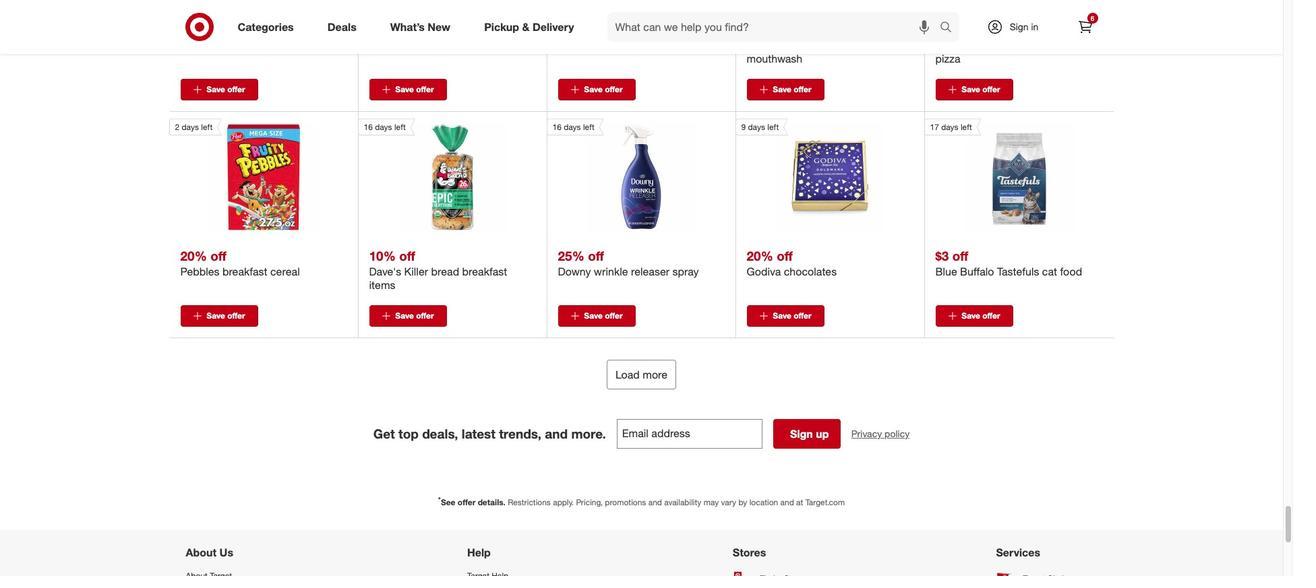 Task type: describe. For each thing, give the bounding box(es) containing it.
restrictions
[[508, 498, 551, 508]]

save offer button for 20% off pebbles breakfast cereal
[[180, 306, 258, 327]]

pickup & delivery
[[484, 20, 574, 33]]

killer
[[404, 265, 428, 279]]

5% off button
[[369, 10, 536, 66]]

save offer for 15% off pepsi & mt dew
[[584, 85, 623, 95]]

new
[[428, 20, 451, 33]]

left for $3 off blue buffalo tastefuls cat food
[[961, 122, 973, 132]]

16 days left for 10%
[[364, 122, 406, 132]]

bread
[[431, 265, 459, 279]]

days for 10% off dave's killer bread breakfast items
[[375, 122, 392, 132]]

classic
[[982, 39, 1017, 52]]

color
[[213, 39, 237, 52]]

in
[[1032, 21, 1039, 32]]

left for 20% off pebbles breakfast cereal
[[201, 122, 213, 132]]

save offer button for 20% off godiva chocolates
[[747, 306, 825, 327]]

20% off pebbles breakfast cereal
[[180, 248, 300, 279]]

wrinkle
[[594, 265, 628, 279]]

25% off downy wrinkle releaser spray
[[558, 248, 699, 279]]

17
[[931, 122, 940, 132]]

load more button
[[607, 360, 677, 390]]

save down the 5% off
[[396, 85, 414, 95]]

more.
[[572, 427, 606, 442]]

save offer button for 15% off pepsi & mt dew
[[558, 79, 636, 101]]

*
[[438, 496, 441, 504]]

about
[[186, 547, 217, 560]]

15% off tom's of maine kid's toothpaste & mouthwash
[[747, 22, 910, 66]]

15% for 15% off tom's of maine kid's toothpaste & mouthwash
[[747, 22, 774, 37]]

dew
[[614, 39, 635, 52]]

days for 20% off godiva chocolates
[[748, 122, 766, 132]]

days for $3 off blue buffalo tastefuls cat food
[[942, 122, 959, 132]]

pickup & delivery link
[[473, 12, 591, 42]]

top
[[399, 427, 419, 442]]

delivery
[[533, 20, 574, 33]]

save offer button for 25% off downy wrinkle releaser spray
[[558, 306, 636, 327]]

cat
[[1043, 265, 1058, 279]]

& inside "15% off tom's of maine kid's toothpaste & mouthwash"
[[904, 39, 910, 52]]

search
[[934, 21, 966, 35]]

kid's
[[823, 39, 846, 52]]

may
[[704, 498, 719, 508]]

16 for 25% off
[[553, 122, 562, 132]]

20% for 20% off pebbles breakfast cereal
[[180, 248, 207, 264]]

promotions
[[605, 498, 646, 508]]

save for $3 off blue buffalo tastefuls cat food
[[962, 311, 981, 321]]

save offer button for 15% off tom's of maine kid's toothpaste & mouthwash
[[747, 79, 825, 101]]

location
[[750, 498, 779, 508]]

digiorno
[[936, 39, 979, 52]]

$3 off blue buffalo tastefuls cat food
[[936, 248, 1083, 279]]

offer for 20% off godiva chocolates
[[794, 311, 812, 321]]

6 link
[[1071, 12, 1101, 42]]

5%
[[369, 22, 389, 37]]

20% off almay color cosmetics
[[180, 22, 290, 52]]

what's
[[390, 20, 425, 33]]

save offer for 20% off pebbles breakfast cereal
[[207, 311, 245, 321]]

20% for 20% off godiva chocolates
[[747, 248, 774, 264]]

save offer button for 25% off digiorno classic crust frozen pizza
[[936, 79, 1014, 101]]

15% for 15% off pepsi & mt dew
[[558, 22, 585, 37]]

save offer for 15% off tom's of maine kid's toothpaste & mouthwash
[[773, 85, 812, 95]]

crust
[[1020, 39, 1046, 52]]

save for 10% off dave's killer bread breakfast items
[[396, 311, 414, 321]]

& inside "15% off pepsi & mt dew"
[[588, 39, 595, 52]]

at
[[797, 498, 804, 508]]

10% off dave's killer bread breakfast items
[[369, 248, 507, 292]]

deals link
[[316, 12, 374, 42]]

breakfast inside 20% off pebbles breakfast cereal
[[223, 265, 268, 279]]

save offer button for 10% off dave's killer bread breakfast items
[[369, 306, 447, 327]]

25% for 25% off digiorno classic crust frozen pizza
[[936, 22, 962, 37]]

16 for 10% off
[[364, 122, 373, 132]]

save offer for 25% off digiorno classic crust frozen pizza
[[962, 85, 1001, 95]]

items
[[369, 279, 396, 292]]

privacy policy
[[852, 429, 910, 440]]

2 days left button
[[169, 119, 318, 232]]

save offer button down what's
[[369, 79, 447, 101]]

about us
[[186, 547, 233, 560]]

sign for sign in
[[1010, 21, 1029, 32]]

save offer for 25% off downy wrinkle releaser spray
[[584, 311, 623, 321]]

6
[[1091, 14, 1095, 22]]

chocolates
[[784, 265, 837, 279]]

dave's
[[369, 265, 401, 279]]

9
[[742, 122, 746, 132]]

$3
[[936, 248, 949, 264]]

days for 20% off pebbles breakfast cereal
[[182, 122, 199, 132]]

mouthwash
[[747, 52, 803, 66]]

by
[[739, 498, 748, 508]]

save offer button for 20% off almay color cosmetics
[[180, 79, 258, 101]]

get
[[374, 427, 395, 442]]

sign up
[[791, 428, 829, 441]]

spray
[[673, 265, 699, 279]]

left for 20% off godiva chocolates
[[768, 122, 779, 132]]

16 days left for 25%
[[553, 122, 595, 132]]

off for 10% off dave's killer bread breakfast items
[[399, 248, 415, 264]]

save for 25% off digiorno classic crust frozen pizza
[[962, 85, 981, 95]]

16 days left button for 25% off
[[547, 119, 696, 232]]

9 days left button
[[736, 119, 885, 232]]

offer down 5% off button
[[416, 85, 434, 95]]

policy
[[885, 429, 910, 440]]

availability
[[665, 498, 702, 508]]

blue
[[936, 265, 958, 279]]

20% off godiva chocolates
[[747, 248, 837, 279]]

more
[[643, 369, 668, 382]]

25% off digiorno classic crust frozen pizza
[[936, 22, 1079, 66]]

offer for $3 off blue buffalo tastefuls cat food
[[983, 311, 1001, 321]]

maine
[[791, 39, 820, 52]]

categories
[[238, 20, 294, 33]]

latest
[[462, 427, 496, 442]]

vary
[[722, 498, 737, 508]]



Task type: vqa. For each thing, say whether or not it's contained in the screenshot.
Bag
no



Task type: locate. For each thing, give the bounding box(es) containing it.
save for 15% off pepsi & mt dew
[[584, 85, 603, 95]]

0 horizontal spatial 15%
[[558, 22, 585, 37]]

20% for 20% off almay color cosmetics
[[180, 22, 207, 37]]

off right $3
[[953, 248, 969, 264]]

20% up godiva on the top of the page
[[747, 248, 774, 264]]

15% inside "15% off tom's of maine kid's toothpaste & mouthwash"
[[747, 22, 774, 37]]

days inside the 9 days left button
[[748, 122, 766, 132]]

deals,
[[422, 427, 458, 442]]

and
[[545, 427, 568, 442], [649, 498, 662, 508], [781, 498, 794, 508]]

off for 15% off tom's of maine kid's toothpaste & mouthwash
[[777, 22, 793, 37]]

1 horizontal spatial sign
[[1010, 21, 1029, 32]]

5% off
[[369, 22, 408, 37]]

2 days from the left
[[375, 122, 392, 132]]

4 days from the left
[[748, 122, 766, 132]]

off for 5% off
[[392, 22, 408, 37]]

privacy policy link
[[852, 428, 910, 441]]

and left more.
[[545, 427, 568, 442]]

days inside 2 days left button
[[182, 122, 199, 132]]

2 horizontal spatial &
[[904, 39, 910, 52]]

save offer
[[207, 85, 245, 95], [396, 85, 434, 95], [584, 85, 623, 95], [773, 85, 812, 95], [962, 85, 1001, 95], [207, 311, 245, 321], [396, 311, 434, 321], [584, 311, 623, 321], [773, 311, 812, 321], [962, 311, 1001, 321]]

1 horizontal spatial 25%
[[936, 22, 962, 37]]

off up mt
[[588, 22, 604, 37]]

20% up the "almay"
[[180, 22, 207, 37]]

1 days from the left
[[182, 122, 199, 132]]

15%
[[558, 22, 585, 37], [747, 22, 774, 37]]

2 16 days left from the left
[[553, 122, 595, 132]]

pebbles
[[180, 265, 220, 279]]

sign inside button
[[791, 428, 813, 441]]

save offer button down mouthwash
[[747, 79, 825, 101]]

breakfast inside 10% off dave's killer bread breakfast items
[[462, 265, 507, 279]]

offer down mouthwash
[[794, 85, 812, 95]]

1 horizontal spatial 15%
[[747, 22, 774, 37]]

0 horizontal spatial 25%
[[558, 248, 585, 264]]

& right toothpaste
[[904, 39, 910, 52]]

privacy
[[852, 429, 882, 440]]

0 horizontal spatial sign
[[791, 428, 813, 441]]

save offer down mouthwash
[[773, 85, 812, 95]]

20% inside 20% off almay color cosmetics
[[180, 22, 207, 37]]

0 vertical spatial 25%
[[936, 22, 962, 37]]

save offer button down items
[[369, 306, 447, 327]]

0 horizontal spatial &
[[522, 20, 530, 33]]

20% up pebbles
[[180, 248, 207, 264]]

off up wrinkle
[[588, 248, 604, 264]]

target.com
[[806, 498, 845, 508]]

and left at
[[781, 498, 794, 508]]

left inside "button"
[[961, 122, 973, 132]]

what's new
[[390, 20, 451, 33]]

1 16 days left button from the left
[[358, 119, 507, 232]]

almay
[[180, 39, 210, 52]]

off inside 5% off button
[[392, 22, 408, 37]]

pepsi
[[558, 39, 585, 52]]

offer for 20% off almay color cosmetics
[[227, 85, 245, 95]]

offer
[[227, 85, 245, 95], [416, 85, 434, 95], [605, 85, 623, 95], [794, 85, 812, 95], [983, 85, 1001, 95], [227, 311, 245, 321], [416, 311, 434, 321], [605, 311, 623, 321], [794, 311, 812, 321], [983, 311, 1001, 321], [458, 498, 476, 508]]

off inside "15% off tom's of maine kid's toothpaste & mouthwash"
[[777, 22, 793, 37]]

offer down 20% off pebbles breakfast cereal
[[227, 311, 245, 321]]

What can we help you find? suggestions appear below search field
[[607, 12, 943, 42]]

0 horizontal spatial and
[[545, 427, 568, 442]]

25% inside '25% off digiorno classic crust frozen pizza'
[[936, 22, 962, 37]]

off inside $3 off blue buffalo tastefuls cat food
[[953, 248, 969, 264]]

off
[[211, 22, 227, 37], [392, 22, 408, 37], [588, 22, 604, 37], [777, 22, 793, 37], [966, 22, 982, 37], [211, 248, 227, 264], [399, 248, 415, 264], [588, 248, 604, 264], [777, 248, 793, 264], [953, 248, 969, 264]]

offer for 25% off digiorno classic crust frozen pizza
[[983, 85, 1001, 95]]

save offer down chocolates
[[773, 311, 812, 321]]

1 15% from the left
[[558, 22, 585, 37]]

left for 10% off dave's killer bread breakfast items
[[395, 122, 406, 132]]

off for 20% off godiva chocolates
[[777, 248, 793, 264]]

1 16 days left from the left
[[364, 122, 406, 132]]

godiva
[[747, 265, 781, 279]]

& left mt
[[588, 39, 595, 52]]

save offer button for $3 off blue buffalo tastefuls cat food
[[936, 306, 1014, 327]]

get top deals, latest trends, and more.
[[374, 427, 606, 442]]

off for 20% off pebbles breakfast cereal
[[211, 248, 227, 264]]

offer down mt
[[605, 85, 623, 95]]

1 horizontal spatial 16
[[553, 122, 562, 132]]

off right the 5% on the left
[[392, 22, 408, 37]]

2 left from the left
[[395, 122, 406, 132]]

days inside 17 days left "button"
[[942, 122, 959, 132]]

& right pickup
[[522, 20, 530, 33]]

0 horizontal spatial 16
[[364, 122, 373, 132]]

us
[[220, 547, 233, 560]]

25%
[[936, 22, 962, 37], [558, 248, 585, 264]]

off inside 10% off dave's killer bread breakfast items
[[399, 248, 415, 264]]

1 horizontal spatial breakfast
[[462, 265, 507, 279]]

deals
[[328, 20, 357, 33]]

sign in link
[[976, 12, 1060, 42]]

days for 25% off downy wrinkle releaser spray
[[564, 122, 581, 132]]

1 16 from the left
[[364, 122, 373, 132]]

0 vertical spatial sign
[[1010, 21, 1029, 32]]

off inside 20% off pebbles breakfast cereal
[[211, 248, 227, 264]]

services
[[997, 547, 1041, 560]]

17 days left button
[[924, 119, 1074, 232]]

releaser
[[631, 265, 670, 279]]

save for 20% off pebbles breakfast cereal
[[207, 311, 225, 321]]

offer down wrinkle
[[605, 311, 623, 321]]

0 horizontal spatial 16 days left button
[[358, 119, 507, 232]]

17 days left
[[931, 122, 973, 132]]

15% inside "15% off pepsi & mt dew"
[[558, 22, 585, 37]]

16 days left button
[[358, 119, 507, 232], [547, 119, 696, 232]]

2 16 days left button from the left
[[547, 119, 696, 232]]

1 horizontal spatial and
[[649, 498, 662, 508]]

save up '17 days left'
[[962, 85, 981, 95]]

off up pebbles
[[211, 248, 227, 264]]

2 breakfast from the left
[[462, 265, 507, 279]]

4 left from the left
[[768, 122, 779, 132]]

off for 25% off downy wrinkle releaser spray
[[588, 248, 604, 264]]

save offer for 10% off dave's killer bread breakfast items
[[396, 311, 434, 321]]

5 left from the left
[[961, 122, 973, 132]]

buffalo
[[961, 265, 995, 279]]

1 vertical spatial sign
[[791, 428, 813, 441]]

None text field
[[617, 420, 763, 449]]

breakfast right bread
[[462, 265, 507, 279]]

offer inside "* see offer details. restrictions apply. pricing, promotions and availability may vary by location and at target.com"
[[458, 498, 476, 508]]

days
[[182, 122, 199, 132], [375, 122, 392, 132], [564, 122, 581, 132], [748, 122, 766, 132], [942, 122, 959, 132]]

save offer down color
[[207, 85, 245, 95]]

2 15% from the left
[[747, 22, 774, 37]]

mt
[[598, 39, 611, 52]]

1 horizontal spatial &
[[588, 39, 595, 52]]

offer down killer
[[416, 311, 434, 321]]

save offer down 'buffalo'
[[962, 311, 1001, 321]]

up
[[816, 428, 829, 441]]

save offer button down color
[[180, 79, 258, 101]]

pricing,
[[576, 498, 603, 508]]

25% for 25% off downy wrinkle releaser spray
[[558, 248, 585, 264]]

1 breakfast from the left
[[223, 265, 268, 279]]

&
[[522, 20, 530, 33], [588, 39, 595, 52], [904, 39, 910, 52]]

off inside '25% off digiorno classic crust frozen pizza'
[[966, 22, 982, 37]]

offer right 'see'
[[458, 498, 476, 508]]

25% inside 25% off downy wrinkle releaser spray
[[558, 248, 585, 264]]

search button
[[934, 12, 966, 45]]

trends,
[[499, 427, 542, 442]]

off inside 25% off downy wrinkle releaser spray
[[588, 248, 604, 264]]

1 horizontal spatial 16 days left button
[[547, 119, 696, 232]]

15% up tom's
[[747, 22, 774, 37]]

off up digiorno
[[966, 22, 982, 37]]

3 days from the left
[[564, 122, 581, 132]]

off for 25% off digiorno classic crust frozen pizza
[[966, 22, 982, 37]]

sign left up
[[791, 428, 813, 441]]

save offer down what's new
[[396, 85, 434, 95]]

save for 20% off almay color cosmetics
[[207, 85, 225, 95]]

breakfast
[[223, 265, 268, 279], [462, 265, 507, 279]]

16 days left button for 10% off
[[358, 119, 507, 232]]

20% inside 20% off pebbles breakfast cereal
[[180, 248, 207, 264]]

save offer for $3 off blue buffalo tastefuls cat food
[[962, 311, 1001, 321]]

pizza
[[936, 52, 961, 66]]

save offer button down mt
[[558, 79, 636, 101]]

downy
[[558, 265, 591, 279]]

food
[[1061, 265, 1083, 279]]

off up color
[[211, 22, 227, 37]]

save offer for 20% off godiva chocolates
[[773, 311, 812, 321]]

load
[[616, 369, 640, 382]]

3 left from the left
[[583, 122, 595, 132]]

25% up 'downy'
[[558, 248, 585, 264]]

save offer button down 'buffalo'
[[936, 306, 1014, 327]]

2 horizontal spatial and
[[781, 498, 794, 508]]

sign for sign up
[[791, 428, 813, 441]]

save offer button down pebbles
[[180, 306, 258, 327]]

cereal
[[271, 265, 300, 279]]

categories link
[[226, 12, 311, 42]]

save offer down pebbles
[[207, 311, 245, 321]]

off up killer
[[399, 248, 415, 264]]

pickup
[[484, 20, 519, 33]]

save down pebbles
[[207, 311, 225, 321]]

save for 25% off downy wrinkle releaser spray
[[584, 311, 603, 321]]

save offer button
[[180, 79, 258, 101], [369, 79, 447, 101], [558, 79, 636, 101], [747, 79, 825, 101], [936, 79, 1014, 101], [180, 306, 258, 327], [369, 306, 447, 327], [558, 306, 636, 327], [747, 306, 825, 327], [936, 306, 1014, 327]]

save offer down wrinkle
[[584, 311, 623, 321]]

save for 20% off godiva chocolates
[[773, 311, 792, 321]]

save down wrinkle
[[584, 311, 603, 321]]

off for $3 off blue buffalo tastefuls cat food
[[953, 248, 969, 264]]

save offer button down pizza
[[936, 79, 1014, 101]]

offer for 15% off pepsi & mt dew
[[605, 85, 623, 95]]

save down godiva on the top of the page
[[773, 311, 792, 321]]

1 left from the left
[[201, 122, 213, 132]]

left for 25% off downy wrinkle releaser spray
[[583, 122, 595, 132]]

2
[[175, 122, 180, 132]]

save for 15% off tom's of maine kid's toothpaste & mouthwash
[[773, 85, 792, 95]]

5 days from the left
[[942, 122, 959, 132]]

1 vertical spatial 25%
[[558, 248, 585, 264]]

off for 15% off pepsi & mt dew
[[588, 22, 604, 37]]

save down items
[[396, 311, 414, 321]]

offer down 'buffalo'
[[983, 311, 1001, 321]]

2 days left
[[175, 122, 213, 132]]

what's new link
[[379, 12, 468, 42]]

save offer down killer
[[396, 311, 434, 321]]

and left availability
[[649, 498, 662, 508]]

offer down classic
[[983, 85, 1001, 95]]

off for 20% off almay color cosmetics
[[211, 22, 227, 37]]

0 horizontal spatial breakfast
[[223, 265, 268, 279]]

sign left in
[[1010, 21, 1029, 32]]

20%
[[180, 22, 207, 37], [180, 248, 207, 264], [747, 248, 774, 264]]

1 horizontal spatial 16 days left
[[553, 122, 595, 132]]

10%
[[369, 248, 396, 264]]

of
[[778, 39, 788, 52]]

stores
[[733, 547, 766, 560]]

9 days left
[[742, 122, 779, 132]]

save down 'buffalo'
[[962, 311, 981, 321]]

off inside 20% off godiva chocolates
[[777, 248, 793, 264]]

save offer for 20% off almay color cosmetics
[[207, 85, 245, 95]]

toothpaste
[[849, 39, 901, 52]]

sign in
[[1010, 21, 1039, 32]]

save up 2 days left
[[207, 85, 225, 95]]

off up of
[[777, 22, 793, 37]]

apply.
[[553, 498, 574, 508]]

help
[[468, 547, 491, 560]]

save down mt
[[584, 85, 603, 95]]

tom's
[[747, 39, 775, 52]]

25% up digiorno
[[936, 22, 962, 37]]

off up godiva on the top of the page
[[777, 248, 793, 264]]

breakfast left cereal
[[223, 265, 268, 279]]

16
[[364, 122, 373, 132], [553, 122, 562, 132]]

16 days left
[[364, 122, 406, 132], [553, 122, 595, 132]]

15% up the pepsi
[[558, 22, 585, 37]]

offer for 25% off downy wrinkle releaser spray
[[605, 311, 623, 321]]

20% inside 20% off godiva chocolates
[[747, 248, 774, 264]]

sign up button
[[774, 420, 841, 449]]

save offer down classic
[[962, 85, 1001, 95]]

15% off pepsi & mt dew
[[558, 22, 635, 52]]

2 16 from the left
[[553, 122, 562, 132]]

load more
[[616, 369, 668, 382]]

tastefuls
[[998, 265, 1040, 279]]

off inside "15% off pepsi & mt dew"
[[588, 22, 604, 37]]

0 horizontal spatial 16 days left
[[364, 122, 406, 132]]

save
[[207, 85, 225, 95], [396, 85, 414, 95], [584, 85, 603, 95], [773, 85, 792, 95], [962, 85, 981, 95], [207, 311, 225, 321], [396, 311, 414, 321], [584, 311, 603, 321], [773, 311, 792, 321], [962, 311, 981, 321]]

off inside 20% off almay color cosmetics
[[211, 22, 227, 37]]

offer for 10% off dave's killer bread breakfast items
[[416, 311, 434, 321]]

save offer button down godiva on the top of the page
[[747, 306, 825, 327]]

offer down color
[[227, 85, 245, 95]]

save down mouthwash
[[773, 85, 792, 95]]

save offer down mt
[[584, 85, 623, 95]]

save offer button down wrinkle
[[558, 306, 636, 327]]

offer for 15% off tom's of maine kid's toothpaste & mouthwash
[[794, 85, 812, 95]]

see
[[441, 498, 456, 508]]

offer for 20% off pebbles breakfast cereal
[[227, 311, 245, 321]]

offer down chocolates
[[794, 311, 812, 321]]



